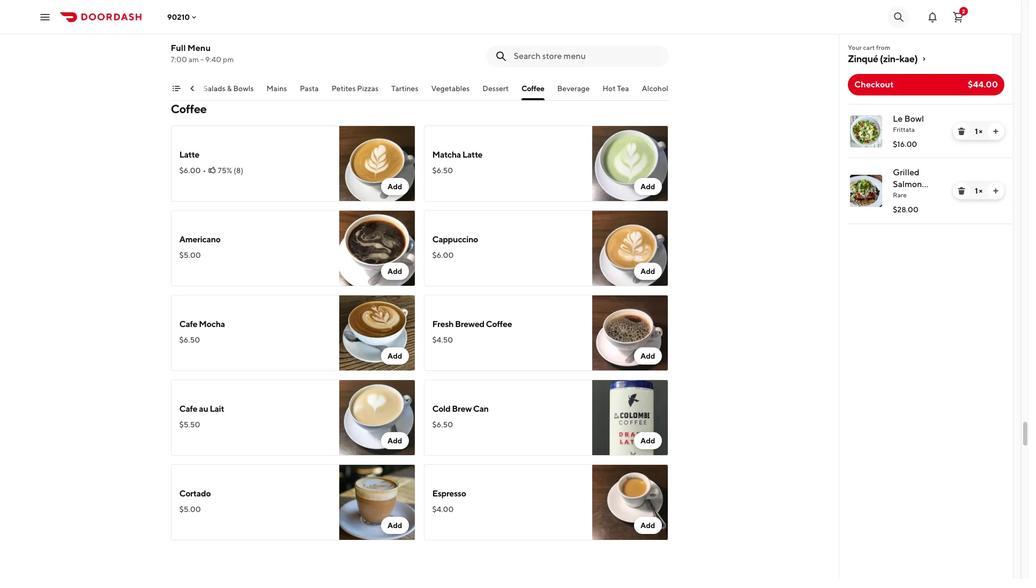 Task type: describe. For each thing, give the bounding box(es) containing it.
add for cappuccino
[[641, 267, 656, 276]]

cortado
[[179, 489, 211, 499]]

salads & bowls
[[204, 84, 254, 93]]

cafe au lait
[[179, 404, 224, 414]]

apple tarte tatin
[[179, 19, 244, 29]]

9:40
[[205, 55, 222, 64]]

tartines button
[[392, 83, 419, 100]]

2
[[963, 8, 966, 14]]

can
[[474, 404, 489, 414]]

add button for matcha latte
[[635, 178, 662, 195]]

your
[[849, 43, 863, 51]]

apple tarte tatin image
[[339, 0, 415, 71]]

$4.00
[[433, 505, 454, 514]]

grilled salmon plate (gf)
[[894, 167, 934, 201]]

au
[[199, 404, 208, 414]]

add button for cold brew can
[[635, 432, 662, 450]]

1 × for grilled salmon plate (gf)
[[976, 187, 983, 195]]

rare
[[894, 191, 907, 199]]

lait
[[210, 404, 224, 414]]

open menu image
[[39, 10, 51, 23]]

•
[[203, 166, 206, 175]]

full
[[171, 43, 186, 53]]

2 items, open order cart image
[[953, 10, 966, 23]]

90210
[[167, 13, 190, 21]]

fresh
[[433, 319, 454, 329]]

add button for espresso
[[635, 517, 662, 534]]

cold
[[433, 404, 451, 414]]

matcha latte image
[[593, 126, 669, 202]]

pizzas
[[357, 84, 379, 93]]

75%
[[218, 166, 232, 175]]

90210 button
[[167, 13, 199, 21]]

salads
[[204, 84, 226, 93]]

americano image
[[339, 210, 415, 286]]

$12.00
[[179, 35, 203, 44]]

1 for grilled salmon plate (gf)
[[976, 187, 979, 195]]

add for matcha latte
[[641, 182, 656, 191]]

notification bell image
[[927, 10, 940, 23]]

$6.50 for cold
[[433, 421, 453, 429]]

&
[[227, 84, 232, 93]]

grilled salmon plate (gf) image
[[851, 175, 883, 207]]

tea
[[618, 84, 630, 93]]

add for americano
[[388, 267, 403, 276]]

$5.00 for cortado
[[179, 505, 201, 514]]

salads & bowls button
[[204, 83, 254, 100]]

frittata
[[894, 126, 916, 134]]

$16.00
[[894, 140, 918, 149]]

add button for americano
[[381, 263, 409, 280]]

1 vertical spatial coffee
[[171, 102, 207, 116]]

$6.00 for $6.00 •
[[179, 166, 201, 175]]

cart
[[864, 43, 876, 51]]

hot tea button
[[603, 83, 630, 100]]

add for espresso
[[641, 521, 656, 530]]

checkout
[[855, 79, 895, 90]]

2 vertical spatial coffee
[[486, 319, 512, 329]]

cortado image
[[339, 465, 415, 541]]

le
[[894, 114, 904, 124]]

fresh brewed coffee
[[433, 319, 512, 329]]

alcohol button
[[642, 83, 669, 100]]

beverage
[[558, 84, 590, 93]]

americano
[[179, 234, 221, 245]]

zinqué (zin-kae) link
[[849, 53, 1005, 65]]

75% (8)
[[218, 166, 244, 175]]

$6.00 for $6.00
[[433, 251, 454, 260]]

add button for cappuccino
[[635, 263, 662, 280]]

add for cortado
[[388, 521, 403, 530]]

cafe au lait image
[[339, 380, 415, 456]]

-
[[201, 55, 204, 64]]

add for latte
[[388, 182, 403, 191]]

add for cafe au lait
[[388, 437, 403, 445]]

1 latte from the left
[[179, 150, 200, 160]]

plate
[[894, 191, 914, 201]]

(gf)
[[916, 191, 934, 201]]

show menu categories image
[[172, 84, 181, 93]]

pasta button
[[300, 83, 319, 100]]

remove item from cart image for grilled salmon plate (gf)
[[958, 187, 967, 195]]

$6.50 for matcha
[[433, 166, 453, 175]]

menu
[[188, 43, 211, 53]]

add button for fresh brewed coffee
[[635, 348, 662, 365]]

le bowl frittata
[[894, 114, 925, 134]]

add for cafe mocha
[[388, 352, 403, 360]]

hot
[[603, 84, 616, 93]]

cappuccino image
[[593, 210, 669, 286]]

$4.50
[[433, 336, 453, 344]]

add for fresh brewed coffee
[[641, 352, 656, 360]]

your cart from
[[849, 43, 891, 51]]

add button for cafe mocha
[[381, 348, 409, 365]]

cafe mocha image
[[339, 295, 415, 371]]

espresso image
[[593, 465, 669, 541]]



Task type: vqa. For each thing, say whether or not it's contained in the screenshot.
Tea
yes



Task type: locate. For each thing, give the bounding box(es) containing it.
1 1 × from the top
[[976, 127, 983, 136]]

coffee
[[522, 84, 545, 93], [171, 102, 207, 116], [486, 319, 512, 329]]

cafe for cafe mocha
[[179, 319, 198, 329]]

remove item from cart image left add one to cart icon
[[958, 127, 967, 136]]

0 horizontal spatial coffee
[[171, 102, 207, 116]]

1 vertical spatial remove item from cart image
[[958, 187, 967, 195]]

latte up $6.00 •
[[179, 150, 200, 160]]

1 vertical spatial $6.00
[[433, 251, 454, 260]]

cafe left mocha
[[179, 319, 198, 329]]

zinqué
[[849, 53, 879, 64]]

× for grilled salmon plate (gf)
[[980, 187, 983, 195]]

add for cold brew can
[[641, 437, 656, 445]]

mains button
[[267, 83, 287, 100]]

gluten free blueberry banana bread image
[[593, 0, 669, 71]]

2 1 from the top
[[976, 187, 979, 195]]

2 × from the top
[[980, 187, 983, 195]]

0 vertical spatial $6.00
[[179, 166, 201, 175]]

2 cafe from the top
[[179, 404, 198, 414]]

0 vertical spatial coffee
[[522, 84, 545, 93]]

0 horizontal spatial latte
[[179, 150, 200, 160]]

remove item from cart image
[[958, 127, 967, 136], [958, 187, 967, 195]]

matcha
[[433, 150, 461, 160]]

pasta
[[300, 84, 319, 93]]

1 vertical spatial $5.00
[[179, 505, 201, 514]]

$44.00
[[969, 79, 999, 90]]

× for le bowl
[[980, 127, 983, 136]]

apple
[[179, 19, 202, 29]]

petites pizzas button
[[332, 83, 379, 100]]

dessert button
[[483, 83, 509, 100]]

salmon
[[894, 179, 923, 189]]

×
[[980, 127, 983, 136], [980, 187, 983, 195]]

cafe left au
[[179, 404, 198, 414]]

grilled
[[894, 167, 920, 178]]

1 vertical spatial $6.50
[[179, 336, 200, 344]]

coffee down "scroll menu navigation left" "icon"
[[171, 102, 207, 116]]

$6.50 down matcha
[[433, 166, 453, 175]]

7:00
[[171, 55, 187, 64]]

cold brew can image
[[593, 380, 669, 456]]

vegetables
[[432, 84, 470, 93]]

kae)
[[900, 53, 919, 64]]

fresh brewed coffee image
[[593, 295, 669, 371]]

1 × from the top
[[980, 127, 983, 136]]

coffee right dessert
[[522, 84, 545, 93]]

1 × for le bowl
[[976, 127, 983, 136]]

petites pizzas
[[332, 84, 379, 93]]

$5.50
[[179, 421, 200, 429]]

cappuccino
[[433, 234, 479, 245]]

add button for cortado
[[381, 517, 409, 534]]

petites
[[332, 84, 356, 93]]

$6.00
[[179, 166, 201, 175], [433, 251, 454, 260]]

$5.00 down cortado
[[179, 505, 201, 514]]

$5.00 down americano
[[179, 251, 201, 260]]

2 button
[[948, 6, 970, 28]]

2 1 × from the top
[[976, 187, 983, 195]]

latte
[[179, 150, 200, 160], [463, 150, 483, 160]]

(8)
[[234, 166, 244, 175]]

cafe
[[179, 319, 198, 329], [179, 404, 198, 414]]

alcohol
[[642, 84, 669, 93]]

add one to cart image
[[992, 187, 1001, 195]]

matcha latte
[[433, 150, 483, 160]]

$6.00 •
[[179, 166, 206, 175]]

add
[[388, 182, 403, 191], [641, 182, 656, 191], [388, 267, 403, 276], [641, 267, 656, 276], [388, 352, 403, 360], [641, 352, 656, 360], [388, 437, 403, 445], [641, 437, 656, 445], [388, 521, 403, 530], [641, 521, 656, 530]]

from
[[877, 43, 891, 51]]

1
[[976, 127, 979, 136], [976, 187, 979, 195]]

$6.50 down cold
[[433, 421, 453, 429]]

list
[[840, 104, 1014, 224]]

$6.00 left • on the left top of page
[[179, 166, 201, 175]]

latte image
[[339, 126, 415, 202]]

1 horizontal spatial coffee
[[486, 319, 512, 329]]

zinqué (zin-kae)
[[849, 53, 919, 64]]

remove item from cart image for le bowl
[[958, 127, 967, 136]]

0 horizontal spatial $6.00
[[179, 166, 201, 175]]

2 remove item from cart image from the top
[[958, 187, 967, 195]]

latte right matcha
[[463, 150, 483, 160]]

add button for latte
[[381, 178, 409, 195]]

mocha
[[199, 319, 225, 329]]

0 vertical spatial $5.00
[[179, 251, 201, 260]]

espresso
[[433, 489, 467, 499]]

add one to cart image
[[992, 127, 1001, 136]]

cafe for cafe au lait
[[179, 404, 198, 414]]

brew
[[452, 404, 472, 414]]

1 × left add one to cart icon
[[976, 127, 983, 136]]

hot tea
[[603, 84, 630, 93]]

1 vertical spatial cafe
[[179, 404, 198, 414]]

add button for cafe au lait
[[381, 432, 409, 450]]

list containing le bowl
[[840, 104, 1014, 224]]

1 ×
[[976, 127, 983, 136], [976, 187, 983, 195]]

× left add one to cart image
[[980, 187, 983, 195]]

$5.00 for americano
[[179, 251, 201, 260]]

1 horizontal spatial $6.00
[[433, 251, 454, 260]]

0 vertical spatial 1 ×
[[976, 127, 983, 136]]

$6.50 for cafe
[[179, 336, 200, 344]]

1 vertical spatial ×
[[980, 187, 983, 195]]

vegetables button
[[432, 83, 470, 100]]

2 $5.00 from the top
[[179, 505, 201, 514]]

le bowl image
[[851, 115, 883, 148]]

scroll menu navigation left image
[[188, 84, 197, 93]]

0 vertical spatial remove item from cart image
[[958, 127, 967, 136]]

pm
[[223, 55, 234, 64]]

1 left add one to cart icon
[[976, 127, 979, 136]]

brewed
[[455, 319, 485, 329]]

1 remove item from cart image from the top
[[958, 127, 967, 136]]

1 $5.00 from the top
[[179, 251, 201, 260]]

dessert
[[483, 84, 509, 93]]

remove item from cart image left add one to cart image
[[958, 187, 967, 195]]

(zin-
[[881, 53, 900, 64]]

$6.50
[[433, 166, 453, 175], [179, 336, 200, 344], [433, 421, 453, 429]]

0 vertical spatial 1
[[976, 127, 979, 136]]

2 vertical spatial $6.50
[[433, 421, 453, 429]]

1 1 from the top
[[976, 127, 979, 136]]

$6.00 down cappuccino
[[433, 251, 454, 260]]

$5.00
[[179, 251, 201, 260], [179, 505, 201, 514]]

1 vertical spatial 1
[[976, 187, 979, 195]]

$6.50 down cafe mocha
[[179, 336, 200, 344]]

bowl
[[905, 114, 925, 124]]

bowls
[[233, 84, 254, 93]]

cafe mocha
[[179, 319, 225, 329]]

cold brew can
[[433, 404, 489, 414]]

full menu 7:00 am - 9:40 pm
[[171, 43, 234, 64]]

× left add one to cart icon
[[980, 127, 983, 136]]

1 cafe from the top
[[179, 319, 198, 329]]

0 vertical spatial $6.50
[[433, 166, 453, 175]]

tarte
[[204, 19, 223, 29]]

1 horizontal spatial latte
[[463, 150, 483, 160]]

1 for le bowl
[[976, 127, 979, 136]]

$28.00
[[894, 205, 919, 214]]

mains
[[267, 84, 287, 93]]

1 × left add one to cart image
[[976, 187, 983, 195]]

add button
[[381, 178, 409, 195], [635, 178, 662, 195], [381, 263, 409, 280], [635, 263, 662, 280], [381, 348, 409, 365], [635, 348, 662, 365], [381, 432, 409, 450], [635, 432, 662, 450], [381, 517, 409, 534], [635, 517, 662, 534]]

2 latte from the left
[[463, 150, 483, 160]]

tatin
[[225, 19, 244, 29]]

2 horizontal spatial coffee
[[522, 84, 545, 93]]

coffee right the brewed
[[486, 319, 512, 329]]

0 vertical spatial cafe
[[179, 319, 198, 329]]

tartines
[[392, 84, 419, 93]]

1 vertical spatial 1 ×
[[976, 187, 983, 195]]

beverage button
[[558, 83, 590, 100]]

0 vertical spatial ×
[[980, 127, 983, 136]]

1 left add one to cart image
[[976, 187, 979, 195]]

am
[[189, 55, 199, 64]]

Item Search search field
[[514, 50, 660, 62]]



